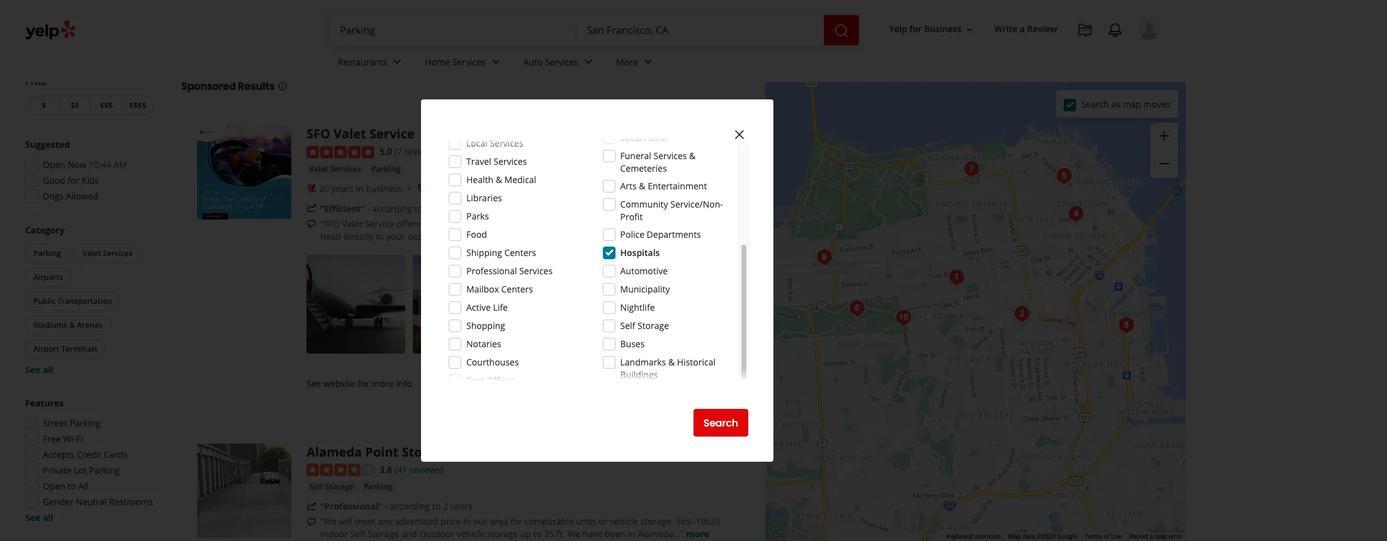 Task type: describe. For each thing, give the bounding box(es) containing it.
alameda
[[307, 444, 362, 461]]

projects image
[[1078, 23, 1093, 38]]

- for "efficient"
[[367, 203, 370, 215]]

cemeteries
[[621, 162, 667, 174]]

landmarks
[[621, 356, 666, 368]]

close image
[[732, 127, 747, 142]]

group containing features
[[21, 397, 156, 525]]

valet down at
[[521, 230, 541, 242]]

16 speech v2 image for sfo valet service
[[307, 219, 317, 229]]

$$ button
[[59, 96, 90, 115]]

zoom in image
[[1157, 128, 1172, 143]]

street
[[43, 417, 67, 429]]

online,
[[671, 218, 698, 230]]

to inside group
[[68, 480, 76, 492]]

more
[[616, 56, 638, 68]]

24 chevron down v2 image for auto services
[[581, 54, 596, 70]]

self inside "button"
[[309, 482, 323, 493]]

local for local services
[[467, 137, 488, 149]]

local flavor
[[621, 132, 669, 144]]

(41 reviews) link
[[395, 463, 443, 476]]

price
[[25, 76, 47, 88]]

view
[[646, 376, 670, 390]]

more for service
[[663, 230, 686, 242]]

gender neutral restrooms
[[43, 496, 153, 508]]

historical
[[677, 356, 716, 368]]

see website for more info
[[307, 378, 412, 390]]

parking down category
[[33, 248, 61, 259]]

services up health & medical
[[494, 156, 527, 167]]

parking right "best"
[[266, 45, 325, 65]]

parking down 3.8
[[364, 482, 393, 493]]

check-
[[633, 218, 661, 230]]

parking at the exchange image
[[1114, 313, 1140, 338]]

see all for category
[[25, 364, 53, 376]]

google image
[[769, 525, 810, 542]]

open for open to all
[[43, 480, 65, 492]]

libraries
[[467, 192, 502, 204]]

public transportation
[[33, 296, 112, 307]]

write a review
[[995, 23, 1058, 35]]

see all button for category
[[25, 364, 53, 376]]

international
[[544, 218, 597, 230]]

services down shipping centers
[[520, 265, 553, 277]]

restaurants link
[[328, 45, 415, 82]]

report a map error
[[1130, 533, 1182, 540]]

stadiums
[[33, 320, 67, 331]]

& for health & medical
[[496, 174, 502, 186]]

according for "efficient"
[[372, 203, 412, 215]]

arts & entertainment
[[621, 180, 707, 192]]

20
[[319, 182, 329, 194]]

services right auto
[[545, 56, 579, 68]]

©2023
[[1037, 533, 1056, 540]]

services up the travel services
[[490, 137, 523, 149]]

sutter stockton garage image
[[1064, 201, 1089, 226]]

24 chevron down v2 image for home services
[[488, 54, 503, 70]]

storage up (41 reviews) link
[[402, 444, 450, 461]]

a for write
[[1020, 23, 1025, 35]]

see all for features
[[25, 512, 53, 524]]

lombard street garage image
[[960, 156, 985, 182]]

"we
[[320, 516, 337, 528]]

map for moves
[[1123, 98, 1142, 110]]

to left 1
[[415, 203, 423, 215]]

valet services link
[[307, 163, 364, 175]]

in left 'our'
[[463, 516, 471, 528]]

to inside ""sfo valet service offers curbside valet parking at sfo international airport. check-in online, then head directly to your departing terminal. an sfo valet service representative will…""
[[376, 230, 384, 242]]

services down the 5 star rating image
[[331, 164, 361, 174]]

open for open now 10:44 am
[[43, 159, 65, 171]]

arts
[[621, 180, 637, 192]]

auto services link
[[514, 45, 606, 82]]

el
[[673, 125, 679, 136]]

(41
[[395, 464, 407, 476]]

for inside group
[[68, 174, 79, 186]]

medical
[[505, 174, 537, 186]]

notaries
[[467, 338, 502, 350]]

now
[[68, 159, 87, 171]]

yelp
[[889, 23, 908, 35]]

north beach parking garage image
[[1052, 163, 1077, 189]]

units
[[576, 516, 597, 528]]

24 chevron down v2 image for restaurants
[[390, 54, 405, 70]]

storage inside the search dialog
[[638, 320, 669, 332]]

(41 reviews)
[[395, 464, 443, 476]]

near
[[328, 45, 364, 65]]

centers for shipping centers
[[505, 247, 536, 259]]

valet up the 5 star rating image
[[334, 125, 366, 142]]

& for landmarks & historical buildings
[[669, 356, 675, 368]]

- inside "we will meet any advertised price in our area for comparable units or vehicle storage. 5x5 -10x20 indoor self storage and outdoor vehicle storage up to 35 ft. we have been in alameda…"
[[693, 516, 696, 528]]

comparable
[[525, 516, 574, 528]]

group containing category
[[23, 224, 156, 377]]

am
[[114, 159, 127, 171]]

$$$ button
[[90, 96, 122, 115]]

gender
[[43, 496, 74, 508]]

3.8 star rating image
[[307, 464, 375, 477]]

nightlife
[[621, 302, 655, 314]]

& inside funeral services & cemeteries
[[690, 150, 696, 162]]

shopping
[[467, 320, 505, 332]]

reviews) for alameda point storage
[[410, 464, 443, 476]]

1 horizontal spatial sfo
[[502, 230, 519, 242]]

good
[[43, 174, 65, 186]]

1
[[425, 203, 430, 215]]

price group
[[25, 76, 156, 118]]

and
[[401, 528, 417, 540]]

parking down cards on the left of the page
[[89, 465, 120, 477]]

category
[[25, 224, 65, 236]]

local services
[[467, 137, 523, 149]]

street parking
[[43, 417, 101, 429]]

mailbox
[[467, 283, 499, 295]]

all for category
[[43, 364, 53, 376]]

municipality
[[621, 283, 670, 295]]

2 vertical spatial service
[[544, 230, 573, 242]]

more link for alameda point storage
[[686, 528, 710, 540]]

sort:
[[625, 51, 644, 63]]

parking button for sfo valet service
[[369, 163, 403, 175]]

$$$
[[100, 100, 113, 111]]

16 trending v2 image
[[307, 204, 317, 214]]

- for "professional"
[[385, 501, 388, 513]]

map region
[[662, 72, 1307, 542]]

we
[[568, 528, 581, 540]]

parking link for point
[[361, 481, 395, 494]]

at
[[516, 218, 524, 230]]

curbside
[[423, 218, 458, 230]]

& right owned
[[490, 182, 496, 194]]

terms
[[1085, 533, 1103, 540]]

services inside funeral services & cemeteries
[[654, 150, 687, 162]]

search button
[[694, 409, 749, 437]]

for inside button
[[910, 23, 922, 35]]

a for report
[[1150, 533, 1154, 540]]

music concourse parking image
[[845, 296, 870, 321]]

airport
[[33, 344, 59, 354]]

self inside the search dialog
[[621, 320, 636, 332]]

search image
[[834, 23, 849, 38]]

auto
[[524, 56, 543, 68]]

auto services
[[524, 56, 579, 68]]

shortcuts
[[975, 533, 1002, 540]]

self storage inside "button"
[[309, 482, 354, 493]]

1 vertical spatial valet services button
[[74, 244, 141, 263]]

business categories element
[[328, 45, 1161, 82]]

"efficient" - according to 1 user
[[320, 203, 451, 215]]

search for search as map moves
[[1082, 98, 1110, 110]]

report
[[1130, 533, 1149, 540]]

offices
[[487, 375, 515, 387]]

self storage inside the search dialog
[[621, 320, 669, 332]]

website
[[324, 378, 355, 390]]

google
[[1058, 533, 1078, 540]]

for right website
[[358, 378, 370, 390]]

& for stadiums & arenas
[[69, 320, 75, 331]]

zoom out image
[[1157, 156, 1172, 171]]

parks
[[467, 210, 489, 222]]

professional
[[467, 265, 517, 277]]

business
[[366, 182, 402, 194]]

see portfolio link
[[626, 255, 725, 354]]

self inside "we will meet any advertised price in our area for comparable units or vehicle storage. 5x5 -10x20 indoor self storage and outdoor vehicle storage up to 35 ft. we have been in alameda…"
[[350, 528, 365, 540]]

outdoor
[[419, 528, 454, 540]]

elif parking image
[[1010, 301, 1035, 326]]

terms of use link
[[1085, 533, 1122, 540]]

$$$$ button
[[122, 96, 154, 115]]

service for "sfo valet service offers curbside valet parking at sfo international airport. check-in online, then head directly to your departing terminal. an sfo valet service representative will…"
[[365, 218, 394, 230]]

valet services for bottommost valet services button
[[82, 248, 133, 259]]

open now 10:44 am
[[43, 159, 127, 171]]

ft.
[[557, 528, 565, 540]]

storage inside "we will meet any advertised price in our area for comparable units or vehicle storage. 5x5 -10x20 indoor self storage and outdoor vehicle storage up to 35 ft. we have been in alameda…"
[[368, 528, 399, 540]]

stadiums & arenas button
[[25, 316, 111, 335]]

cards
[[104, 449, 128, 461]]



Task type: vqa. For each thing, say whether or not it's contained in the screenshot.
Map data ©2023 Google, INEGI
no



Task type: locate. For each thing, give the bounding box(es) containing it.
group
[[1151, 123, 1179, 178], [21, 139, 156, 207], [23, 224, 156, 377], [21, 397, 156, 525]]

see all down the airport
[[25, 364, 53, 376]]

parking up fi
[[70, 417, 101, 429]]

sfo valet service image
[[197, 125, 292, 220]]

self up buses
[[621, 320, 636, 332]]

1 vertical spatial open
[[43, 480, 65, 492]]

to inside "we will meet any advertised price in our area for comparable units or vehicle storage. 5x5 -10x20 indoor self storage and outdoor vehicle storage up to 35 ft. we have been in alameda…"
[[534, 528, 542, 540]]

valet services button down the 5 star rating image
[[307, 163, 364, 175]]

24 chevron down v2 image right more
[[641, 54, 656, 70]]

local for local flavor
[[621, 132, 642, 144]]

storage down the 'any'
[[368, 528, 399, 540]]

in left online,
[[661, 218, 668, 230]]

& inside landmarks & historical buildings
[[669, 356, 675, 368]]

valet services button up transportation
[[74, 244, 141, 263]]

1 vertical spatial a
[[1150, 533, 1154, 540]]

None search field
[[330, 15, 862, 45]]

service/non-
[[671, 198, 723, 210]]

1 vertical spatial 16 speech v2 image
[[307, 518, 317, 528]]

use
[[1112, 533, 1122, 540]]

1 vertical spatial more link
[[686, 528, 710, 540]]

0 vertical spatial self
[[621, 320, 636, 332]]

0 vertical spatial reviews)
[[405, 145, 438, 157]]

to left your
[[376, 230, 384, 242]]

for up dogs allowed
[[68, 174, 79, 186]]

parking link for valet
[[369, 163, 403, 175]]

according down business at top
[[372, 203, 412, 215]]

0 horizontal spatial -
[[367, 203, 370, 215]]

then
[[701, 218, 720, 230]]

been
[[605, 528, 626, 540]]

notifications image
[[1108, 23, 1123, 38]]

2 vertical spatial -
[[693, 516, 696, 528]]

neutral
[[76, 496, 107, 508]]

0 vertical spatial service
[[370, 125, 415, 142]]

see all button down gender
[[25, 512, 53, 524]]

24 chevron down v2 image inside the restaurants link
[[390, 54, 405, 70]]

24 chevron down v2 image left auto
[[488, 54, 503, 70]]

1 vertical spatial service
[[365, 218, 394, 230]]

service down international
[[544, 230, 573, 242]]

2 vertical spatial parking button
[[361, 481, 395, 494]]

according for "professional"
[[390, 501, 430, 513]]

vehicle down 'our'
[[457, 528, 485, 540]]

0 horizontal spatial local
[[467, 137, 488, 149]]

post
[[467, 375, 485, 387]]

1 vertical spatial map
[[1155, 533, 1168, 540]]

for
[[910, 23, 922, 35], [68, 174, 79, 186], [358, 378, 370, 390], [511, 516, 523, 528]]

0 vertical spatial vehicle
[[610, 516, 638, 528]]

1 vertical spatial vehicle
[[457, 528, 485, 540]]

0 vertical spatial -
[[367, 203, 370, 215]]

1 vertical spatial centers
[[502, 283, 533, 295]]

service up the "5.0" link
[[370, 125, 415, 142]]

services right home
[[452, 56, 486, 68]]

1 vertical spatial sfo
[[526, 218, 542, 230]]

1 horizontal spatial local
[[621, 132, 642, 144]]

professional services
[[467, 265, 553, 277]]

a right report on the right
[[1150, 533, 1154, 540]]

& up view website link
[[669, 356, 675, 368]]

to left 2 at the left bottom
[[432, 501, 441, 513]]

search left as
[[1082, 98, 1110, 110]]

centers up professional services
[[505, 247, 536, 259]]

to left 35
[[534, 528, 542, 540]]

0 vertical spatial parking button
[[369, 163, 403, 175]]

alamo square parking image
[[944, 265, 970, 290]]

valet services up transportation
[[82, 248, 133, 259]]

& left arenas
[[69, 320, 75, 331]]

"sfo
[[320, 218, 340, 230]]

24 chevron down v2 image
[[390, 54, 405, 70], [488, 54, 503, 70], [581, 54, 596, 70], [641, 54, 656, 70]]

departing
[[408, 230, 448, 242]]

16 speech v2 image for alameda point storage
[[307, 518, 317, 528]]

airports button
[[25, 268, 71, 287]]

24 chevron down v2 image for more
[[641, 54, 656, 70]]

24 chevron down v2 image inside home services link
[[488, 54, 503, 70]]

0 vertical spatial more link
[[663, 230, 686, 242]]

parking button down 3.8
[[361, 481, 395, 494]]

all for features
[[43, 512, 53, 524]]

16 speech v2 image down 16 trending v2 image
[[307, 219, 317, 229]]

2 horizontal spatial -
[[693, 516, 696, 528]]

16 speech v2 image down 16 trending v2 icon at the bottom
[[307, 518, 317, 528]]

reviews) for sfo valet service
[[405, 145, 438, 157]]

for right yelp
[[910, 23, 922, 35]]

16 chevron down v2 image
[[965, 24, 975, 34]]

1 vertical spatial see all
[[25, 512, 53, 524]]

results
[[238, 79, 275, 94]]

vehicle up 'been'
[[610, 516, 638, 528]]

map right as
[[1123, 98, 1142, 110]]

2 vertical spatial sfo
[[502, 230, 519, 242]]

2 horizontal spatial sfo
[[526, 218, 542, 230]]

24 chevron down v2 image inside auto services link
[[581, 54, 596, 70]]

more for storage
[[686, 528, 710, 540]]

will
[[339, 516, 353, 528]]

sfo down at
[[502, 230, 519, 242]]

1 24 chevron down v2 image from the left
[[390, 54, 405, 70]]

storage.
[[641, 516, 674, 528]]

see all
[[25, 364, 53, 376], [25, 512, 53, 524]]

4 24 chevron down v2 image from the left
[[641, 54, 656, 70]]

more down 10x20
[[686, 528, 710, 540]]

service for sfo valet service
[[370, 125, 415, 142]]

&
[[690, 150, 696, 162], [496, 174, 502, 186], [639, 180, 646, 192], [490, 182, 496, 194], [69, 320, 75, 331], [669, 356, 675, 368]]

valet services inside valet services link
[[309, 164, 361, 174]]

local up funeral
[[621, 132, 642, 144]]

in right years
[[356, 182, 364, 194]]

1 horizontal spatial valet services button
[[307, 163, 364, 175]]

see all button down the airport
[[25, 364, 53, 376]]

centers down professional services
[[502, 283, 533, 295]]

a
[[1020, 23, 1025, 35], [1150, 533, 1154, 540]]

0 vertical spatial 16 info v2 image
[[730, 52, 740, 62]]

1 vertical spatial reviews)
[[410, 464, 443, 476]]

post offices
[[467, 375, 515, 387]]

terms of use
[[1085, 533, 1122, 540]]

keyboard shortcuts button
[[947, 533, 1002, 542]]

1 vertical spatial parking button
[[25, 244, 69, 263]]

more link down 10x20
[[686, 528, 710, 540]]

sfo right at
[[526, 218, 542, 230]]

0 vertical spatial map
[[1123, 98, 1142, 110]]

our
[[473, 516, 488, 528]]

0 vertical spatial see all button
[[25, 364, 53, 376]]

1 vertical spatial according
[[390, 501, 430, 513]]

parking
[[482, 218, 513, 230]]

private
[[43, 465, 71, 477]]

alameda…"
[[638, 528, 684, 540]]

parking link down 5.0
[[369, 163, 403, 175]]

sfo valet service
[[307, 125, 415, 142]]

$$
[[71, 100, 79, 111]]

0 vertical spatial 16 speech v2 image
[[307, 219, 317, 229]]

search dialog
[[0, 0, 1388, 542]]

funeral
[[621, 150, 652, 162]]

open up the good
[[43, 159, 65, 171]]

0 vertical spatial more
[[663, 230, 686, 242]]

airport terminals button
[[25, 340, 106, 359]]

& down camino on the top of page
[[690, 150, 696, 162]]

5.0
[[380, 145, 392, 157]]

buses
[[621, 338, 645, 350]]

elif parking image
[[1010, 301, 1035, 326]]

0 horizontal spatial a
[[1020, 23, 1025, 35]]

write a review link
[[990, 18, 1063, 41]]

airport.
[[600, 218, 631, 230]]

landmarks & historical buildings
[[621, 356, 716, 381]]

more link
[[663, 230, 686, 242], [686, 528, 710, 540]]

1 vertical spatial see all button
[[25, 512, 53, 524]]

home
[[425, 56, 450, 68]]

1 see all from the top
[[25, 364, 53, 376]]

2 vertical spatial self
[[350, 528, 365, 540]]

valet services inside group
[[82, 248, 133, 259]]

map
[[1123, 98, 1142, 110], [1155, 533, 1168, 540]]

"professional"
[[320, 501, 383, 513]]

storage down 3.8 star rating image on the left bottom of page
[[325, 482, 354, 493]]

1 horizontal spatial a
[[1150, 533, 1154, 540]]

group containing suggested
[[21, 139, 156, 207]]

"efficient"
[[320, 203, 365, 215]]

of
[[1104, 533, 1110, 540]]

0 vertical spatial a
[[1020, 23, 1025, 35]]

0 horizontal spatial self
[[309, 482, 323, 493]]

storage inside "button"
[[325, 482, 354, 493]]

2 horizontal spatial self
[[621, 320, 636, 332]]

more left info
[[372, 378, 394, 390]]

family-
[[430, 182, 459, 194]]

more link for sfo valet service
[[663, 230, 686, 242]]

16 trending v2 image
[[307, 502, 317, 512]]

valet
[[334, 125, 366, 142], [309, 164, 329, 174], [342, 218, 363, 230], [521, 230, 541, 242], [82, 248, 101, 259]]

0 horizontal spatial map
[[1123, 98, 1142, 110]]

1 vertical spatial -
[[385, 501, 388, 513]]

search down website
[[704, 416, 739, 430]]

1 vertical spatial more
[[372, 378, 394, 390]]

valet services down the 5 star rating image
[[309, 164, 361, 174]]

1 horizontal spatial -
[[385, 501, 388, 513]]

dogs allowed
[[43, 190, 98, 202]]

0 vertical spatial see all
[[25, 364, 53, 376]]

reviews) right (41
[[410, 464, 443, 476]]

0 vertical spatial self storage
[[621, 320, 669, 332]]

valet services for valet services button to the right
[[309, 164, 361, 174]]

see all down gender
[[25, 512, 53, 524]]

1 vertical spatial self storage
[[309, 482, 354, 493]]

terminal.
[[450, 230, 487, 242]]

private lot parking
[[43, 465, 120, 477]]

10:44
[[89, 159, 111, 171]]

kezar parking lot image
[[892, 305, 917, 330]]

website
[[673, 376, 713, 390]]

for inside "we will meet any advertised price in our area for comparable units or vehicle storage. 5x5 -10x20 indoor self storage and outdoor vehicle storage up to 35 ft. we have been in alameda…"
[[511, 516, 523, 528]]

& for arts & entertainment
[[639, 180, 646, 192]]

sfo valet service link
[[307, 125, 415, 142]]

1 16 speech v2 image from the top
[[307, 219, 317, 229]]

2 24 chevron down v2 image from the left
[[488, 54, 503, 70]]

0 vertical spatial sfo
[[307, 125, 331, 142]]

search inside "search" button
[[704, 416, 739, 430]]

parking button for alameda point storage
[[361, 481, 395, 494]]

1 vertical spatial all
[[43, 512, 53, 524]]

1 horizontal spatial self storage
[[621, 320, 669, 332]]

valet services button
[[307, 163, 364, 175], [74, 244, 141, 263]]

1 vertical spatial self
[[309, 482, 323, 493]]

1 vertical spatial valet services
[[82, 248, 133, 259]]

5x5
[[676, 516, 691, 528]]

24 chevron down v2 image right auto services
[[581, 54, 596, 70]]

5.0 link
[[380, 144, 392, 158]]

0 vertical spatial valet services
[[309, 164, 361, 174]]

16 info v2 image
[[730, 52, 740, 62], [277, 81, 287, 91]]

keyboard
[[947, 533, 973, 540]]

24 chevron down v2 image inside more link
[[641, 54, 656, 70]]

0 horizontal spatial sfo
[[307, 125, 331, 142]]

0 vertical spatial all
[[43, 364, 53, 376]]

services up transportation
[[103, 248, 133, 259]]

map left error
[[1155, 533, 1168, 540]]

restaurants
[[338, 56, 387, 68]]

- up the 'any'
[[385, 501, 388, 513]]

california
[[480, 45, 554, 65]]

2 16 speech v2 image from the top
[[307, 518, 317, 528]]

"professional" - according to 2 users
[[320, 501, 473, 513]]

- down 20 years in business at the left of the page
[[367, 203, 370, 215]]

active
[[467, 302, 491, 314]]

head
[[320, 230, 341, 242]]

map for error
[[1155, 533, 1168, 540]]

0 vertical spatial open
[[43, 159, 65, 171]]

& down the travel services
[[496, 174, 502, 186]]

all down the airport
[[43, 364, 53, 376]]

see all button for features
[[25, 512, 53, 524]]

search
[[1082, 98, 1110, 110], [704, 416, 739, 430]]

in inside ""sfo valet service offers curbside valet parking at sfo international airport. check-in online, then head directly to your departing terminal. an sfo valet service representative will…""
[[661, 218, 668, 230]]

self storage down nightlife
[[621, 320, 669, 332]]

search as map moves
[[1082, 98, 1171, 110]]

for up up
[[511, 516, 523, 528]]

years
[[332, 182, 354, 194]]

1 horizontal spatial self
[[350, 528, 365, 540]]

1 vertical spatial 16 info v2 image
[[277, 81, 287, 91]]

representative
[[575, 230, 635, 242]]

search for search
[[704, 416, 739, 430]]

2 see all button from the top
[[25, 512, 53, 524]]

0 horizontal spatial valet services button
[[74, 244, 141, 263]]

allowed
[[66, 190, 98, 202]]

1 vertical spatial search
[[704, 416, 739, 430]]

1860 el camino real
[[653, 125, 725, 136]]

0 vertical spatial valet services button
[[307, 163, 364, 175]]

0 horizontal spatial valet services
[[82, 248, 133, 259]]

0 horizontal spatial vehicle
[[457, 528, 485, 540]]

info
[[396, 378, 412, 390]]

profit
[[621, 211, 643, 223]]

0 vertical spatial search
[[1082, 98, 1110, 110]]

geary mall garage image
[[812, 245, 837, 270]]

local up 'travel'
[[467, 137, 488, 149]]

reviews) right (7
[[405, 145, 438, 157]]

life
[[493, 302, 508, 314]]

0 vertical spatial centers
[[505, 247, 536, 259]]

flavor
[[644, 132, 669, 144]]

parking button down 5.0
[[369, 163, 403, 175]]

self up 16 trending v2 icon at the bottom
[[309, 482, 323, 493]]

1 vertical spatial parking link
[[361, 481, 395, 494]]

1 horizontal spatial valet services
[[309, 164, 361, 174]]

more link
[[606, 45, 666, 82]]

francisco,
[[399, 45, 477, 65]]

0 horizontal spatial search
[[704, 416, 739, 430]]

16 speech v2 image
[[307, 219, 317, 229], [307, 518, 317, 528]]

to left all
[[68, 480, 76, 492]]

& right 'arts'
[[639, 180, 646, 192]]

self storage down 3.8 star rating image on the left bottom of page
[[309, 482, 354, 493]]

service down "efficient" - according to 1 user
[[365, 218, 394, 230]]

parking link down 3.8
[[361, 481, 395, 494]]

16 family owned v2 image
[[417, 184, 427, 194]]

storage down nightlife
[[638, 320, 669, 332]]

storage
[[487, 528, 518, 540]]

5 star rating image
[[307, 146, 375, 158]]

service
[[370, 125, 415, 142], [365, 218, 394, 230], [544, 230, 573, 242]]

valet inside group
[[82, 248, 101, 259]]

self down meet
[[350, 528, 365, 540]]

real
[[710, 125, 725, 136]]

0 horizontal spatial 16 info v2 image
[[277, 81, 287, 91]]

parking down 5.0
[[371, 164, 400, 174]]

valet up directly on the top left of page
[[342, 218, 363, 230]]

valet up transportation
[[82, 248, 101, 259]]

- right 5x5
[[693, 516, 696, 528]]

1 see all button from the top
[[25, 364, 53, 376]]

in right 'been'
[[628, 528, 636, 540]]

1 horizontal spatial search
[[1082, 98, 1110, 110]]

user actions element
[[879, 16, 1179, 93]]

funeral services & cemeteries
[[621, 150, 696, 174]]

0 vertical spatial according
[[372, 203, 412, 215]]

more link down online,
[[663, 230, 686, 242]]

centers for mailbox centers
[[502, 283, 533, 295]]

valet up 20
[[309, 164, 329, 174]]

san
[[367, 45, 396, 65]]

community
[[621, 198, 668, 210]]

according up advertised
[[390, 501, 430, 513]]

open down private
[[43, 480, 65, 492]]

1 horizontal spatial vehicle
[[610, 516, 638, 528]]

1 all from the top
[[43, 364, 53, 376]]

1 open from the top
[[43, 159, 65, 171]]

2 see all from the top
[[25, 512, 53, 524]]

2 open from the top
[[43, 480, 65, 492]]

a right write
[[1020, 23, 1025, 35]]

& inside "button"
[[69, 320, 75, 331]]

24 chevron down v2 image right restaurants
[[390, 54, 405, 70]]

map data ©2023 google
[[1009, 533, 1078, 540]]

view website link
[[634, 369, 725, 397]]

2 all from the top
[[43, 512, 53, 524]]

services down flavor on the left
[[654, 150, 687, 162]]

point
[[365, 444, 399, 461]]

sfo up the 5 star rating image
[[307, 125, 331, 142]]

$$$$
[[129, 100, 146, 111]]

3 24 chevron down v2 image from the left
[[581, 54, 596, 70]]

centers
[[505, 247, 536, 259], [502, 283, 533, 295]]

services inside group
[[103, 248, 133, 259]]

area
[[490, 516, 508, 528]]

up
[[521, 528, 531, 540]]

all down gender
[[43, 512, 53, 524]]

parking button up airports
[[25, 244, 69, 263]]

alameda point storage image
[[197, 444, 292, 538]]

0 vertical spatial parking link
[[369, 163, 403, 175]]

2 vertical spatial more
[[686, 528, 710, 540]]

0 horizontal spatial self storage
[[309, 482, 354, 493]]

sfo
[[307, 125, 331, 142], [526, 218, 542, 230], [502, 230, 519, 242]]

1 horizontal spatial 16 info v2 image
[[730, 52, 740, 62]]

(7 reviews)
[[395, 145, 438, 157]]

more down online,
[[663, 230, 686, 242]]

16 years in business v2 image
[[307, 184, 317, 194]]

1 horizontal spatial map
[[1155, 533, 1168, 540]]



